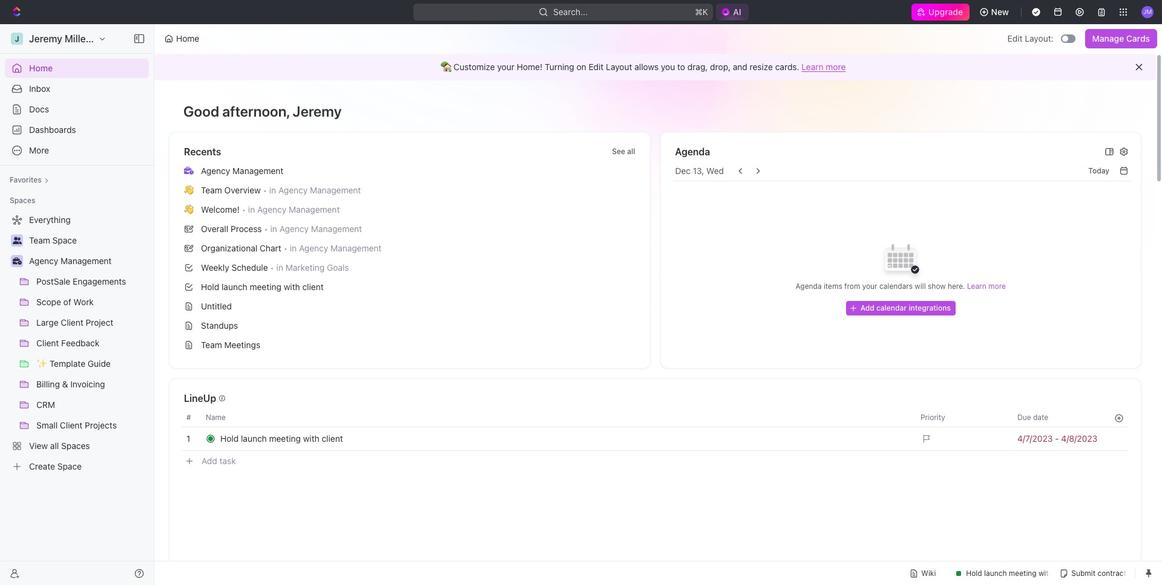 Task type: describe. For each thing, give the bounding box(es) containing it.
0 vertical spatial client
[[302, 282, 324, 292]]

👋 for welcome!
[[184, 205, 194, 214]]

drag,
[[688, 62, 708, 72]]

layout:
[[1025, 33, 1054, 44]]

large client project link
[[36, 314, 146, 333]]

due date
[[1018, 413, 1049, 422]]

in up process
[[248, 205, 255, 215]]

organizational chart • in agency management
[[201, 243, 382, 254]]

ai
[[733, 7, 741, 17]]

organizational
[[201, 243, 257, 254]]

13,
[[693, 166, 704, 176]]

&
[[62, 380, 68, 390]]

jeremy miller's workspace
[[29, 33, 150, 44]]

to
[[677, 62, 685, 72]]

hold launch meeting with client link
[[179, 278, 645, 297]]

agency up the organizational chart • in agency management on the left of the page
[[280, 224, 309, 234]]

• inside welcome! • in agency management
[[242, 205, 246, 215]]

4/7/2023 - 4/8/2023 button
[[1018, 427, 1105, 452]]

learn inside alert
[[802, 62, 824, 72]]

good afternoon, jeremy
[[183, 103, 342, 120]]

team for team meetings
[[201, 340, 222, 350]]

more inside alert
[[826, 62, 846, 72]]

0 horizontal spatial agency management link
[[29, 252, 146, 271]]

add for add task
[[202, 456, 217, 467]]

in for weekly schedule
[[276, 263, 283, 273]]

more
[[29, 145, 49, 156]]

afternoon,
[[222, 103, 290, 120]]

0 horizontal spatial your
[[497, 62, 515, 72]]

🏡
[[440, 62, 451, 72]]

all for see
[[627, 147, 635, 156]]

alert containing 🏡 customize your home! turning on edit layout allows you to drag, drop, and resize cards.
[[154, 54, 1156, 81]]

team for team space
[[29, 235, 50, 246]]

manage cards button
[[1085, 29, 1157, 48]]

overview
[[224, 185, 261, 196]]

cards
[[1127, 33, 1150, 44]]

favorites button
[[5, 173, 54, 188]]

meetings
[[224, 340, 260, 350]]

🏡 customize your home! turning on edit layout allows you to drag, drop, and resize cards. learn more
[[440, 62, 846, 72]]

new button
[[974, 2, 1016, 22]]

everything link
[[5, 211, 146, 230]]

good
[[183, 103, 219, 120]]

postsale engagements
[[36, 277, 126, 287]]

manage cards
[[1092, 33, 1150, 44]]

learn more link for agenda items from your calendars will show here.
[[967, 282, 1006, 291]]

cards.
[[775, 62, 799, 72]]

home inside sidebar navigation
[[29, 63, 53, 73]]

business time image inside "agency management" link
[[184, 167, 194, 175]]

1 horizontal spatial learn
[[967, 282, 987, 291]]

guide
[[88, 359, 111, 369]]

user group image
[[12, 237, 21, 245]]

jeremy miller's workspace, , element
[[11, 33, 23, 45]]

drop,
[[710, 62, 731, 72]]

agency management inside sidebar navigation
[[29, 256, 112, 266]]

4/7/2023
[[1018, 434, 1053, 444]]

0 vertical spatial hold launch meeting with client
[[201, 282, 324, 292]]

1 vertical spatial business time image
[[12, 258, 21, 265]]

postsale engagements link
[[36, 272, 146, 292]]

✨ template guide
[[36, 359, 111, 369]]

date
[[1033, 413, 1049, 422]]

create
[[29, 462, 55, 472]]

client feedback
[[36, 338, 99, 349]]

1 vertical spatial jeremy
[[293, 103, 342, 120]]

here.
[[948, 282, 965, 291]]

turning
[[545, 62, 574, 72]]

agenda for agenda items from your calendars will show here. learn more
[[796, 282, 822, 291]]

scope of work
[[36, 297, 94, 308]]

billing & invoicing
[[36, 380, 105, 390]]

more button
[[5, 141, 149, 160]]

today button
[[1084, 164, 1114, 179]]

team space link
[[29, 231, 146, 251]]

⌘k
[[695, 7, 708, 17]]

#
[[186, 413, 191, 422]]

• for process
[[264, 224, 268, 234]]

view all spaces
[[29, 441, 90, 452]]

see
[[612, 147, 625, 156]]

ai button
[[716, 4, 749, 21]]

untitled link
[[179, 297, 645, 317]]

integrations
[[909, 304, 951, 313]]

add for add calendar integrations
[[861, 304, 875, 313]]

crm
[[36, 400, 55, 410]]

weekly
[[201, 263, 229, 273]]

✨
[[36, 359, 47, 369]]

everything
[[29, 215, 71, 225]]

miller's
[[65, 33, 97, 44]]

dashboards link
[[5, 120, 149, 140]]

sidebar navigation
[[0, 24, 157, 586]]

overall process • in agency management
[[201, 224, 362, 234]]

edit layout:
[[1008, 33, 1054, 44]]

1 vertical spatial meeting
[[269, 434, 301, 444]]

agency down recents
[[201, 166, 230, 176]]

of
[[63, 297, 71, 308]]

postsale
[[36, 277, 70, 287]]

weekly schedule • in marketing goals
[[201, 263, 349, 273]]

standups
[[201, 321, 238, 331]]

small client projects link
[[36, 416, 146, 436]]

favorites
[[10, 176, 42, 185]]

chart
[[260, 243, 281, 254]]

jeremy inside sidebar navigation
[[29, 33, 62, 44]]

hold inside hold launch meeting with client link
[[201, 282, 219, 292]]

standups link
[[179, 317, 645, 336]]

1 vertical spatial your
[[862, 282, 878, 291]]

welcome!
[[201, 205, 240, 215]]

on
[[577, 62, 586, 72]]



Task type: vqa. For each thing, say whether or not it's contained in the screenshot.


Task type: locate. For each thing, give the bounding box(es) containing it.
team meetings
[[201, 340, 260, 350]]

items
[[824, 282, 842, 291]]

client for large
[[61, 318, 83, 328]]

0 vertical spatial learn
[[802, 62, 824, 72]]

agency management up "overview" in the top of the page
[[201, 166, 284, 176]]

add left task
[[202, 456, 217, 467]]

more right here.
[[989, 282, 1006, 291]]

small
[[36, 421, 58, 431]]

1 vertical spatial team
[[29, 235, 50, 246]]

team down standups
[[201, 340, 222, 350]]

0 vertical spatial learn more link
[[802, 62, 846, 72]]

learn right here.
[[967, 282, 987, 291]]

1 vertical spatial learn
[[967, 282, 987, 291]]

work
[[74, 297, 94, 308]]

0 horizontal spatial more
[[826, 62, 846, 72]]

1 vertical spatial client
[[322, 434, 343, 444]]

today
[[1089, 166, 1110, 176]]

space for team space
[[52, 235, 77, 246]]

1 vertical spatial launch
[[241, 434, 267, 444]]

large client project
[[36, 318, 113, 328]]

add
[[861, 304, 875, 313], [202, 456, 217, 467]]

add inside dropdown button
[[202, 456, 217, 467]]

calendar
[[877, 304, 907, 313]]

0 horizontal spatial home
[[29, 63, 53, 73]]

1 vertical spatial learn more link
[[967, 282, 1006, 291]]

1 vertical spatial hold launch meeting with client
[[220, 434, 343, 444]]

✨ template guide link
[[36, 355, 146, 374]]

hold launch meeting with client up task
[[220, 434, 343, 444]]

space down everything link
[[52, 235, 77, 246]]

spaces
[[10, 196, 35, 205], [61, 441, 90, 452]]

1 vertical spatial space
[[57, 462, 82, 472]]

• right chart
[[284, 244, 287, 253]]

scope
[[36, 297, 61, 308]]

view
[[29, 441, 48, 452]]

team space
[[29, 235, 77, 246]]

• down "overview" in the top of the page
[[242, 205, 246, 215]]

upgrade link
[[912, 4, 970, 21]]

learn more link right here.
[[967, 282, 1006, 291]]

1 vertical spatial more
[[989, 282, 1006, 291]]

1 horizontal spatial with
[[303, 434, 319, 444]]

1 horizontal spatial more
[[989, 282, 1006, 291]]

tree inside sidebar navigation
[[5, 211, 149, 477]]

1 horizontal spatial home
[[176, 33, 199, 44]]

1 horizontal spatial agency management link
[[179, 162, 645, 181]]

• down welcome! • in agency management
[[264, 224, 268, 234]]

business time image
[[184, 167, 194, 175], [12, 258, 21, 265]]

agency down the team overview • in agency management
[[257, 205, 287, 215]]

all right the view
[[50, 441, 59, 452]]

in for overall process
[[270, 224, 277, 234]]

dashboards
[[29, 125, 76, 135]]

1 horizontal spatial your
[[862, 282, 878, 291]]

0 horizontal spatial with
[[284, 282, 300, 292]]

•
[[263, 186, 267, 195], [242, 205, 246, 215], [264, 224, 268, 234], [284, 244, 287, 253], [270, 263, 274, 273]]

1 vertical spatial spaces
[[61, 441, 90, 452]]

show
[[928, 282, 946, 291]]

untitled
[[201, 301, 232, 312]]

agenda left items
[[796, 282, 822, 291]]

0 vertical spatial with
[[284, 282, 300, 292]]

your
[[497, 62, 515, 72], [862, 282, 878, 291]]

priority
[[921, 413, 945, 422]]

with
[[284, 282, 300, 292], [303, 434, 319, 444]]

👋 down recents
[[184, 186, 194, 195]]

agenda for agenda
[[675, 146, 710, 157]]

all inside see all button
[[627, 147, 635, 156]]

management
[[232, 166, 284, 176], [310, 185, 361, 196], [289, 205, 340, 215], [311, 224, 362, 234], [331, 243, 382, 254], [61, 256, 112, 266]]

0 vertical spatial agency management link
[[179, 162, 645, 181]]

template
[[50, 359, 85, 369]]

projects
[[85, 421, 117, 431]]

0 horizontal spatial spaces
[[10, 196, 35, 205]]

1 vertical spatial home
[[29, 63, 53, 73]]

0 vertical spatial agenda
[[675, 146, 710, 157]]

in up welcome! • in agency management
[[269, 185, 276, 196]]

0 horizontal spatial agenda
[[675, 146, 710, 157]]

0 vertical spatial spaces
[[10, 196, 35, 205]]

in down chart
[[276, 263, 283, 273]]

learn more link
[[802, 62, 846, 72], [967, 282, 1006, 291]]

in for team overview
[[269, 185, 276, 196]]

overall
[[201, 224, 228, 234]]

inbox link
[[5, 79, 149, 99]]

0 horizontal spatial learn
[[802, 62, 824, 72]]

0 horizontal spatial all
[[50, 441, 59, 452]]

recents
[[184, 146, 221, 157]]

add inside button
[[861, 304, 875, 313]]

and
[[733, 62, 748, 72]]

0 vertical spatial business time image
[[184, 167, 194, 175]]

task
[[219, 456, 236, 467]]

4/8/2023
[[1061, 434, 1098, 444]]

0 vertical spatial home
[[176, 33, 199, 44]]

meeting inside hold launch meeting with client link
[[250, 282, 281, 292]]

1 vertical spatial agency management
[[29, 256, 112, 266]]

tree containing everything
[[5, 211, 149, 477]]

alert
[[154, 54, 1156, 81]]

0 vertical spatial more
[[826, 62, 846, 72]]

jm button
[[1138, 2, 1157, 22]]

0 vertical spatial your
[[497, 62, 515, 72]]

1 horizontal spatial add
[[861, 304, 875, 313]]

home!
[[517, 62, 543, 72]]

agency up welcome! • in agency management
[[278, 185, 308, 196]]

1 vertical spatial add
[[202, 456, 217, 467]]

team inside team space link
[[29, 235, 50, 246]]

welcome! • in agency management
[[201, 205, 340, 215]]

learn more link for 🏡 customize your home! turning on edit layout allows you to drag, drop, and resize cards.
[[802, 62, 846, 72]]

• for schedule
[[270, 263, 274, 273]]

allows
[[635, 62, 659, 72]]

in
[[269, 185, 276, 196], [248, 205, 255, 215], [270, 224, 277, 234], [290, 243, 297, 254], [276, 263, 283, 273]]

see all
[[612, 147, 635, 156]]

crm link
[[36, 396, 146, 415]]

add calendar integrations button
[[846, 301, 956, 316]]

• for chart
[[284, 244, 287, 253]]

1 vertical spatial hold
[[220, 434, 239, 444]]

0 vertical spatial edit
[[1008, 33, 1023, 44]]

• inside the organizational chart • in agency management
[[284, 244, 287, 253]]

lineup
[[184, 393, 216, 404]]

business time image down user group icon
[[12, 258, 21, 265]]

0 vertical spatial space
[[52, 235, 77, 246]]

more
[[826, 62, 846, 72], [989, 282, 1006, 291]]

add left calendar
[[861, 304, 875, 313]]

all for view
[[50, 441, 59, 452]]

1 vertical spatial edit
[[589, 62, 604, 72]]

client up view all spaces link
[[60, 421, 83, 431]]

dec 13, wed
[[675, 166, 724, 176]]

1 horizontal spatial edit
[[1008, 33, 1023, 44]]

1
[[186, 434, 190, 444]]

space for create space
[[57, 462, 82, 472]]

• inside overall process • in agency management
[[264, 224, 268, 234]]

team inside team meetings link
[[201, 340, 222, 350]]

new
[[991, 7, 1009, 17]]

0 vertical spatial all
[[627, 147, 635, 156]]

all
[[627, 147, 635, 156], [50, 441, 59, 452]]

jm
[[1143, 8, 1152, 15]]

dec 13, wed button
[[675, 166, 724, 176]]

agency inside sidebar navigation
[[29, 256, 58, 266]]

agency down team space
[[29, 256, 58, 266]]

2 vertical spatial client
[[60, 421, 83, 431]]

customize
[[454, 62, 495, 72]]

1 horizontal spatial agenda
[[796, 282, 822, 291]]

with inside hold launch meeting with client link
[[284, 282, 300, 292]]

2 👋 from the top
[[184, 205, 194, 214]]

spaces down favorites
[[10, 196, 35, 205]]

1 horizontal spatial agency management
[[201, 166, 284, 176]]

in up chart
[[270, 224, 277, 234]]

team meetings link
[[179, 336, 645, 355]]

👋 left welcome!
[[184, 205, 194, 214]]

learn right cards.
[[802, 62, 824, 72]]

0 vertical spatial meeting
[[250, 282, 281, 292]]

1 horizontal spatial business time image
[[184, 167, 194, 175]]

hold down weekly
[[201, 282, 219, 292]]

1 horizontal spatial all
[[627, 147, 635, 156]]

your right from
[[862, 282, 878, 291]]

1 horizontal spatial hold
[[220, 434, 239, 444]]

management inside sidebar navigation
[[61, 256, 112, 266]]

0 horizontal spatial learn more link
[[802, 62, 846, 72]]

agenda
[[675, 146, 710, 157], [796, 282, 822, 291]]

tree
[[5, 211, 149, 477]]

client for small
[[60, 421, 83, 431]]

docs
[[29, 104, 49, 114]]

• for overview
[[263, 186, 267, 195]]

1 👋 from the top
[[184, 186, 194, 195]]

1 vertical spatial all
[[50, 441, 59, 452]]

1 horizontal spatial jeremy
[[293, 103, 342, 120]]

docs link
[[5, 100, 149, 119]]

agenda up 13,
[[675, 146, 710, 157]]

large
[[36, 318, 58, 328]]

0 horizontal spatial business time image
[[12, 258, 21, 265]]

inbox
[[29, 84, 50, 94]]

• inside weekly schedule • in marketing goals
[[270, 263, 274, 273]]

0 vertical spatial 👋
[[184, 186, 194, 195]]

0 vertical spatial client
[[61, 318, 83, 328]]

all right see
[[627, 147, 635, 156]]

hold launch meeting with client
[[201, 282, 324, 292], [220, 434, 343, 444]]

1 vertical spatial 👋
[[184, 205, 194, 214]]

in for organizational chart
[[290, 243, 297, 254]]

hold launch meeting with client down schedule
[[201, 282, 324, 292]]

team for team overview • in agency management
[[201, 185, 222, 196]]

1 vertical spatial agenda
[[796, 282, 822, 291]]

0 vertical spatial team
[[201, 185, 222, 196]]

business time image down recents
[[184, 167, 194, 175]]

0 vertical spatial agency management
[[201, 166, 284, 176]]

home
[[176, 33, 199, 44], [29, 63, 53, 73]]

team right user group icon
[[29, 235, 50, 246]]

hold up task
[[220, 434, 239, 444]]

1 vertical spatial client
[[36, 338, 59, 349]]

process
[[231, 224, 262, 234]]

marketing
[[286, 263, 325, 273]]

0 horizontal spatial edit
[[589, 62, 604, 72]]

0 horizontal spatial add
[[202, 456, 217, 467]]

schedule
[[232, 263, 268, 273]]

space
[[52, 235, 77, 246], [57, 462, 82, 472]]

create space link
[[5, 458, 146, 477]]

in up 'marketing'
[[290, 243, 297, 254]]

dec
[[675, 166, 691, 176]]

all inside view all spaces link
[[50, 441, 59, 452]]

• down chart
[[270, 263, 274, 273]]

add task
[[202, 456, 236, 467]]

0 vertical spatial launch
[[222, 282, 247, 292]]

• inside the team overview • in agency management
[[263, 186, 267, 195]]

home link
[[5, 59, 149, 78]]

agency management up postsale engagements on the left top
[[29, 256, 112, 266]]

space down view all spaces link
[[57, 462, 82, 472]]

1 horizontal spatial learn more link
[[967, 282, 1006, 291]]

launch
[[222, 282, 247, 292], [241, 434, 267, 444]]

agency up 'marketing'
[[299, 243, 328, 254]]

search...
[[553, 7, 588, 17]]

you
[[661, 62, 675, 72]]

0 horizontal spatial hold
[[201, 282, 219, 292]]

add calendar integrations
[[861, 304, 951, 313]]

spaces down small client projects at bottom
[[61, 441, 90, 452]]

0 horizontal spatial jeremy
[[29, 33, 62, 44]]

scope of work link
[[36, 293, 146, 312]]

edit right on
[[589, 62, 604, 72]]

resize
[[750, 62, 773, 72]]

your left the home!
[[497, 62, 515, 72]]

0 vertical spatial add
[[861, 304, 875, 313]]

1 horizontal spatial spaces
[[61, 441, 90, 452]]

client up "client feedback"
[[61, 318, 83, 328]]

1 vertical spatial agency management link
[[29, 252, 146, 271]]

learn more link right cards.
[[802, 62, 846, 72]]

edit left layout:
[[1008, 33, 1023, 44]]

j
[[15, 34, 19, 43]]

2 vertical spatial team
[[201, 340, 222, 350]]

1 vertical spatial with
[[303, 434, 319, 444]]

team up welcome!
[[201, 185, 222, 196]]

name
[[206, 413, 226, 422]]

client down large
[[36, 338, 59, 349]]

0 vertical spatial jeremy
[[29, 33, 62, 44]]

• up welcome! • in agency management
[[263, 186, 267, 195]]

from
[[845, 282, 860, 291]]

0 horizontal spatial agency management
[[29, 256, 112, 266]]

client feedback link
[[36, 334, 146, 354]]

0 vertical spatial hold
[[201, 282, 219, 292]]

jeremy
[[29, 33, 62, 44], [293, 103, 342, 120]]

👋 for team overview
[[184, 186, 194, 195]]

more right cards.
[[826, 62, 846, 72]]

upgrade
[[929, 7, 963, 17]]

layout
[[606, 62, 632, 72]]



